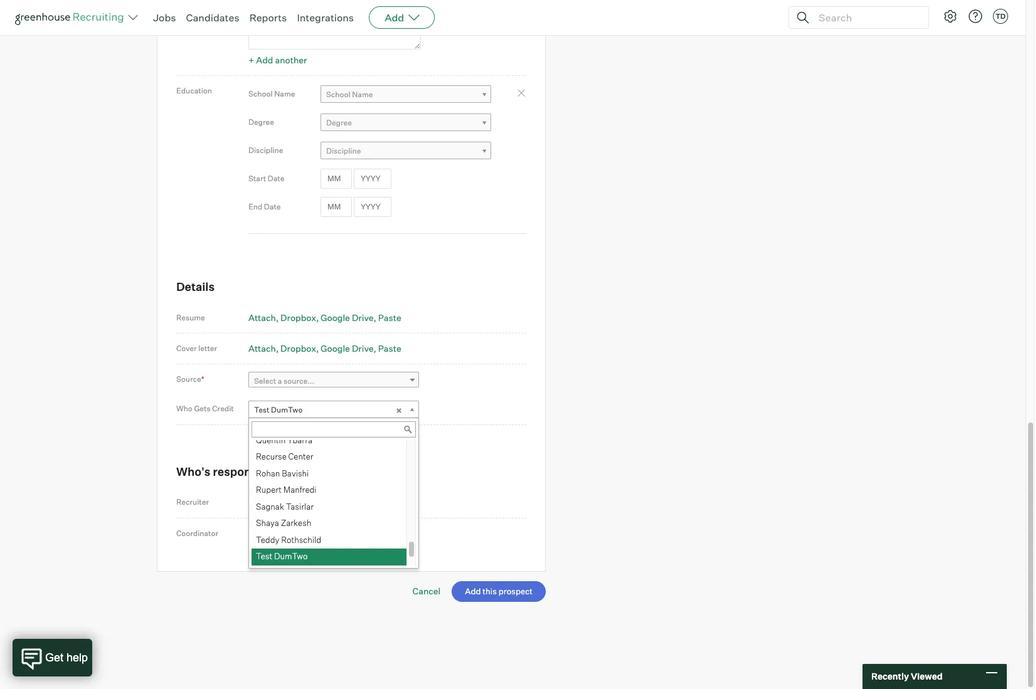 Task type: vqa. For each thing, say whether or not it's contained in the screenshot.
Referrals Over Time
no



Task type: locate. For each thing, give the bounding box(es) containing it.
1 paste link from the top
[[378, 312, 401, 323]]

other
[[433, 12, 453, 21]]

1 horizontal spatial degree
[[326, 118, 352, 128]]

cancel
[[413, 586, 441, 597]]

reports link
[[250, 11, 287, 24]]

a
[[278, 377, 282, 386]]

discipline up mm text field
[[326, 146, 361, 156]]

google drive link
[[321, 312, 376, 323], [321, 343, 376, 354]]

gets
[[194, 404, 211, 414]]

td
[[996, 12, 1006, 21]]

0 vertical spatial test dumtwo
[[254, 405, 303, 415]]

sagnak
[[256, 502, 284, 512]]

school
[[249, 89, 273, 99], [326, 90, 351, 99]]

dumtwo down "select a source..."
[[271, 405, 303, 415]]

0 vertical spatial google drive link
[[321, 312, 376, 323]]

Search text field
[[816, 8, 917, 27]]

0 vertical spatial attach
[[249, 312, 276, 323]]

paste for cover letter
[[378, 343, 401, 354]]

test
[[254, 405, 270, 415], [256, 552, 272, 562]]

dropbox for resume
[[281, 312, 316, 323]]

configure image
[[943, 9, 958, 24]]

1 google from the top
[[321, 312, 350, 323]]

1 vertical spatial none link
[[249, 526, 419, 544]]

who's responsible for this prospect?
[[176, 465, 376, 479]]

1 vertical spatial test
[[256, 552, 272, 562]]

degree
[[249, 118, 274, 127], [326, 118, 352, 128]]

1 vertical spatial google
[[321, 343, 350, 354]]

discipline
[[249, 146, 283, 155], [326, 146, 361, 156]]

1 vertical spatial paste
[[378, 343, 401, 354]]

1 vertical spatial dropbox link
[[281, 343, 319, 354]]

name down another
[[274, 89, 295, 99]]

google
[[321, 312, 350, 323], [321, 343, 350, 354]]

responsible
[[213, 465, 277, 479]]

1 paste from the top
[[378, 312, 401, 323]]

drive
[[352, 312, 374, 323], [352, 343, 374, 354]]

start date
[[249, 174, 285, 183]]

1 horizontal spatial discipline
[[326, 146, 361, 156]]

2 attach from the top
[[249, 343, 276, 354]]

list box
[[249, 433, 416, 566]]

2 none link from the top
[[249, 526, 419, 544]]

dumtwo
[[271, 405, 303, 415], [274, 552, 308, 562]]

this
[[297, 465, 318, 479]]

1 attach dropbox google drive paste from the top
[[249, 312, 401, 323]]

degree up the start at left
[[249, 118, 274, 127]]

1 none from the top
[[254, 499, 273, 508]]

name
[[274, 89, 295, 99], [352, 90, 373, 99]]

add button
[[369, 6, 435, 29]]

add
[[385, 11, 404, 24], [256, 55, 273, 66]]

0 vertical spatial paste link
[[378, 312, 401, 323]]

dropbox link for resume
[[281, 312, 319, 323]]

cancel link
[[413, 586, 441, 597]]

test dumtwo down a
[[254, 405, 303, 415]]

1 vertical spatial date
[[264, 202, 281, 212]]

resume
[[176, 313, 205, 322]]

paste
[[378, 312, 401, 323], [378, 343, 401, 354]]

drive for resume
[[352, 312, 374, 323]]

attach
[[249, 312, 276, 323], [249, 343, 276, 354]]

none link
[[249, 495, 419, 513], [249, 526, 419, 544]]

0 vertical spatial google
[[321, 312, 350, 323]]

cover
[[176, 344, 197, 353]]

1 attach link from the top
[[249, 312, 279, 323]]

1 google drive link from the top
[[321, 312, 376, 323]]

test dumtwo link
[[249, 401, 419, 419]]

2 none from the top
[[254, 530, 273, 540]]

2 dropbox link from the top
[[281, 343, 319, 354]]

date for end date
[[264, 202, 281, 212]]

0 vertical spatial attach dropbox google drive paste
[[249, 312, 401, 323]]

rupert
[[256, 485, 282, 495]]

0 vertical spatial attach link
[[249, 312, 279, 323]]

test dumtwo down teddy rothschild
[[256, 552, 308, 562]]

letter
[[198, 344, 217, 353]]

quentin ybarra option
[[252, 433, 407, 450]]

degree up mm text field
[[326, 118, 352, 128]]

none
[[254, 499, 273, 508], [254, 530, 273, 540]]

1 dropbox link from the top
[[281, 312, 319, 323]]

source...
[[284, 377, 315, 386]]

2 paste link from the top
[[378, 343, 401, 354]]

2 attach dropbox google drive paste from the top
[[249, 343, 401, 354]]

2 dropbox from the top
[[281, 343, 316, 354]]

manfredi
[[284, 485, 317, 495]]

0 vertical spatial none
[[254, 499, 273, 508]]

1 attach from the top
[[249, 312, 276, 323]]

1 none link from the top
[[249, 495, 419, 513]]

dumtwo down teddy rothschild
[[274, 552, 308, 562]]

dumtwo inside option
[[274, 552, 308, 562]]

1 vertical spatial test dumtwo
[[256, 552, 308, 562]]

paste link
[[378, 312, 401, 323], [378, 343, 401, 354]]

discipline up the start date
[[249, 146, 283, 155]]

none link up shaya zarkesh option
[[249, 495, 419, 513]]

select a source...
[[254, 377, 315, 386]]

quentin
[[256, 435, 286, 445]]

start
[[249, 174, 266, 183]]

1 vertical spatial paste link
[[378, 343, 401, 354]]

dropbox link for cover letter
[[281, 343, 319, 354]]

1 vertical spatial add
[[256, 55, 273, 66]]

rohan
[[256, 469, 280, 479]]

2 google from the top
[[321, 343, 350, 354]]

1 vertical spatial dropbox
[[281, 343, 316, 354]]

test down select
[[254, 405, 270, 415]]

1 vertical spatial attach
[[249, 343, 276, 354]]

None text field
[[252, 422, 416, 438]]

2 attach link from the top
[[249, 343, 279, 354]]

1 vertical spatial dumtwo
[[274, 552, 308, 562]]

1 vertical spatial attach dropbox google drive paste
[[249, 343, 401, 354]]

school name link
[[321, 86, 491, 104]]

add left the other
[[385, 11, 404, 24]]

address
[[176, 10, 206, 19]]

1 dropbox from the top
[[281, 312, 316, 323]]

date right the start at left
[[268, 174, 285, 183]]

viewed
[[911, 672, 943, 682]]

1 vertical spatial attach link
[[249, 343, 279, 354]]

0 horizontal spatial discipline
[[249, 146, 283, 155]]

details
[[176, 280, 215, 294]]

0 horizontal spatial degree
[[249, 118, 274, 127]]

dropbox link
[[281, 312, 319, 323], [281, 343, 319, 354]]

test dumtwo
[[254, 405, 303, 415], [256, 552, 308, 562]]

none link up "test dumtwo" option
[[249, 526, 419, 544]]

0 vertical spatial dropbox
[[281, 312, 316, 323]]

2 google drive link from the top
[[321, 343, 376, 354]]

0 vertical spatial drive
[[352, 312, 374, 323]]

none for coordinator
[[254, 530, 273, 540]]

who's
[[176, 465, 211, 479]]

1 vertical spatial google drive link
[[321, 343, 376, 354]]

name inside school name link
[[352, 90, 373, 99]]

teddy rothschild option
[[252, 533, 407, 549]]

2 paste from the top
[[378, 343, 401, 354]]

drive for cover letter
[[352, 343, 374, 354]]

2 drive from the top
[[352, 343, 374, 354]]

sagnak tasirlar option
[[252, 499, 407, 516]]

name up degree 'link'
[[352, 90, 373, 99]]

another
[[275, 55, 307, 66]]

paste link for cover letter
[[378, 343, 401, 354]]

attach link
[[249, 312, 279, 323], [249, 343, 279, 354]]

attach dropbox google drive paste
[[249, 312, 401, 323], [249, 343, 401, 354]]

0 vertical spatial none link
[[249, 495, 419, 513]]

quentin ybarra
[[256, 435, 312, 445]]

1 vertical spatial none
[[254, 530, 273, 540]]

0 vertical spatial test
[[254, 405, 270, 415]]

recurse center
[[256, 452, 314, 462]]

greenhouse recruiting image
[[15, 10, 128, 25]]

date
[[268, 174, 285, 183], [264, 202, 281, 212]]

recurse center option
[[252, 450, 407, 466]]

0 vertical spatial add
[[385, 11, 404, 24]]

0 vertical spatial date
[[268, 174, 285, 183]]

teddy
[[256, 535, 280, 545]]

1 horizontal spatial add
[[385, 11, 404, 24]]

none down shaya
[[254, 530, 273, 540]]

degree inside 'link'
[[326, 118, 352, 128]]

rohan bavishi option
[[252, 466, 407, 483]]

0 vertical spatial paste
[[378, 312, 401, 323]]

none down rupert
[[254, 499, 273, 508]]

dropbox
[[281, 312, 316, 323], [281, 343, 316, 354]]

jobs link
[[153, 11, 176, 24]]

date right the end
[[264, 202, 281, 212]]

1 vertical spatial drive
[[352, 343, 374, 354]]

test down teddy
[[256, 552, 272, 562]]

test inside "test dumtwo" option
[[256, 552, 272, 562]]

school name
[[249, 89, 295, 99], [326, 90, 373, 99]]

1 horizontal spatial name
[[352, 90, 373, 99]]

None submit
[[452, 582, 546, 602]]

None text field
[[249, 6, 421, 50]]

0 vertical spatial dropbox link
[[281, 312, 319, 323]]

center
[[288, 452, 314, 462]]

add right +
[[256, 55, 273, 66]]

bavishi
[[282, 469, 309, 479]]

google for resume
[[321, 312, 350, 323]]

date for start date
[[268, 174, 285, 183]]

1 drive from the top
[[352, 312, 374, 323]]

0 vertical spatial dumtwo
[[271, 405, 303, 415]]

list box containing quentin ybarra
[[249, 433, 416, 566]]

candidates
[[186, 11, 239, 24]]



Task type: describe. For each thing, give the bounding box(es) containing it.
discipline link
[[321, 142, 491, 160]]

+
[[249, 55, 254, 66]]

google drive link for cover letter
[[321, 343, 376, 354]]

select a source... link
[[249, 372, 419, 390]]

none for recruiter
[[254, 499, 273, 508]]

recently
[[872, 672, 909, 682]]

google drive link for resume
[[321, 312, 376, 323]]

paste link for resume
[[378, 312, 401, 323]]

degree link
[[321, 114, 491, 132]]

YYYY text field
[[354, 197, 392, 217]]

*
[[201, 375, 204, 384]]

0 horizontal spatial add
[[256, 55, 273, 66]]

other link
[[427, 7, 496, 26]]

test dumtwo inside "test dumtwo" option
[[256, 552, 308, 562]]

reports
[[250, 11, 287, 24]]

coordinator
[[176, 529, 218, 539]]

credit
[[212, 404, 234, 414]]

attach link for resume
[[249, 312, 279, 323]]

1 horizontal spatial school name
[[326, 90, 373, 99]]

paste for resume
[[378, 312, 401, 323]]

who gets credit
[[176, 404, 234, 414]]

MM text field
[[321, 169, 352, 189]]

td button
[[993, 9, 1008, 24]]

attach for cover letter
[[249, 343, 276, 354]]

none link for recruiter
[[249, 495, 419, 513]]

0 horizontal spatial school
[[249, 89, 273, 99]]

source *
[[176, 375, 204, 384]]

recruiter
[[176, 498, 209, 507]]

+ add another
[[249, 55, 307, 66]]

none link for coordinator
[[249, 526, 419, 544]]

+ add another link
[[249, 55, 307, 66]]

attach dropbox google drive paste for resume
[[249, 312, 401, 323]]

cover letter
[[176, 344, 217, 353]]

sagnak tasirlar
[[256, 502, 314, 512]]

for
[[280, 465, 295, 479]]

shaya zarkesh
[[256, 519, 311, 529]]

tasirlar
[[286, 502, 314, 512]]

attach dropbox google drive paste for cover letter
[[249, 343, 401, 354]]

who
[[176, 404, 193, 414]]

test inside test dumtwo link
[[254, 405, 270, 415]]

teddy rothschild
[[256, 535, 321, 545]]

rohan bavishi
[[256, 469, 309, 479]]

0 horizontal spatial name
[[274, 89, 295, 99]]

dropbox for cover letter
[[281, 343, 316, 354]]

0 horizontal spatial school name
[[249, 89, 295, 99]]

1 horizontal spatial school
[[326, 90, 351, 99]]

test dumtwo option
[[252, 549, 407, 566]]

recently viewed
[[872, 672, 943, 682]]

education
[[176, 86, 212, 96]]

end
[[249, 202, 262, 212]]

YYYY text field
[[354, 169, 392, 189]]

td button
[[991, 6, 1011, 26]]

integrations
[[297, 11, 354, 24]]

rupert manfredi
[[256, 485, 317, 495]]

add inside popup button
[[385, 11, 404, 24]]

shaya
[[256, 519, 279, 529]]

candidates link
[[186, 11, 239, 24]]

zarkesh
[[281, 519, 311, 529]]

test dumtwo inside test dumtwo link
[[254, 405, 303, 415]]

source
[[176, 375, 201, 384]]

ybarra
[[287, 435, 312, 445]]

integrations link
[[297, 11, 354, 24]]

MM text field
[[321, 197, 352, 217]]

rupert manfredi option
[[252, 483, 407, 499]]

prospect?
[[320, 465, 376, 479]]

shaya zarkesh option
[[252, 516, 407, 533]]

select
[[254, 377, 276, 386]]

rothschild
[[281, 535, 321, 545]]

google for cover letter
[[321, 343, 350, 354]]

recurse
[[256, 452, 287, 462]]

end date
[[249, 202, 281, 212]]

attach for resume
[[249, 312, 276, 323]]

attach link for cover letter
[[249, 343, 279, 354]]

jobs
[[153, 11, 176, 24]]



